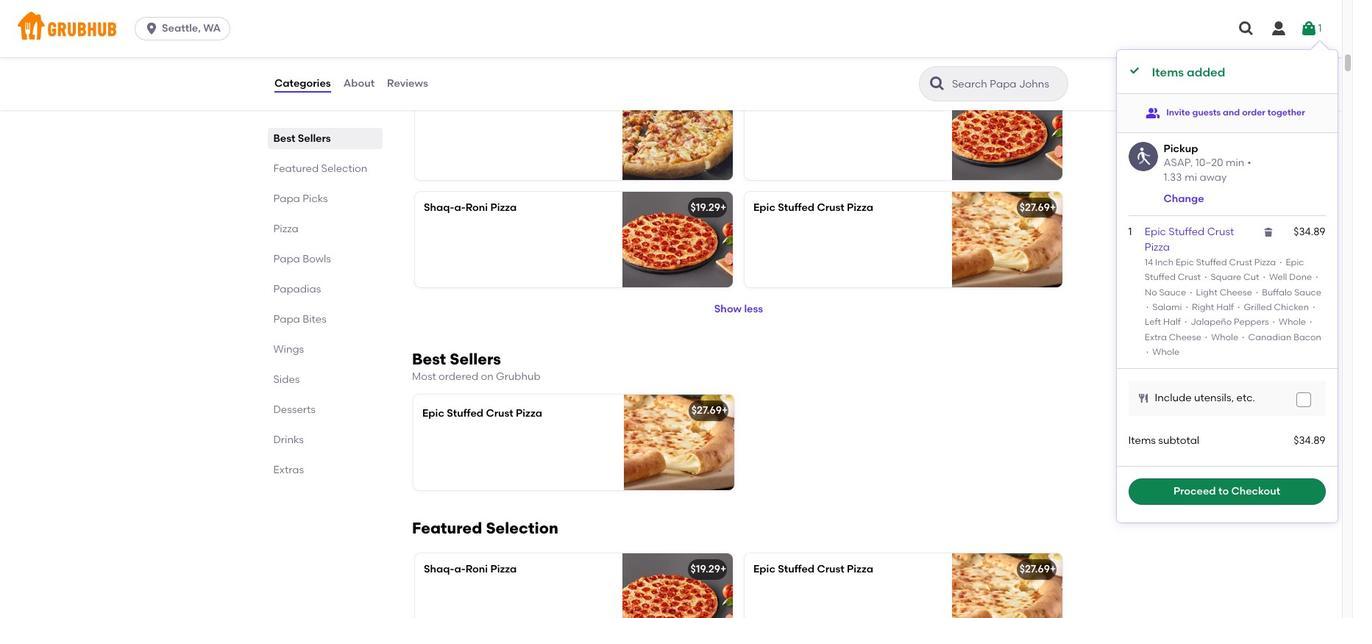 Task type: vqa. For each thing, say whether or not it's contained in the screenshot.
"delivery" related to Micheline's Pita House (La Jolla) logo
no



Task type: locate. For each thing, give the bounding box(es) containing it.
cheese down square
[[1220, 287, 1252, 298]]

1 vertical spatial cheese
[[1169, 332, 1202, 343]]

∙ square cut ∙ well done ∙ no sauce ∙ light cheese ∙ buffalo sauce ∙ salami ∙ right half ∙ grilled chicken ∙ left half ∙ jalapeño peppers ∙ whole ∙ extra cheese ∙ whole ∙ canadian bacon ∙ whole
[[1145, 272, 1321, 357]]

1 papa from the top
[[274, 193, 300, 205]]

sellers inside the best sellers most ordered on grubhub
[[450, 350, 501, 369]]

a-
[[454, 202, 466, 214], [454, 564, 466, 576]]

∙ left light
[[1188, 287, 1194, 298]]

0 vertical spatial epic stuffed crust pizza image
[[952, 192, 1063, 288]]

+
[[720, 94, 727, 107], [1050, 94, 1056, 107], [720, 202, 727, 214], [1050, 202, 1056, 214], [722, 405, 728, 417], [720, 564, 727, 576], [1050, 564, 1056, 576]]

0 vertical spatial selection
[[322, 163, 368, 175]]

1 vertical spatial papa
[[274, 253, 300, 266]]

0 vertical spatial best
[[274, 132, 296, 145]]

the works pizza image
[[952, 0, 1063, 73]]

ordered
[[439, 371, 478, 383]]

epic stuffed crust pizza inside items added tooltip
[[1145, 226, 1234, 254]]

best inside the best sellers most ordered on grubhub
[[412, 350, 446, 369]]

0 horizontal spatial 1
[[1128, 226, 1132, 239]]

show
[[714, 303, 742, 316]]

stuffed inside epic stuffed crust
[[1145, 272, 1176, 283]]

0 vertical spatial whole
[[1279, 317, 1306, 328]]

2 vertical spatial $19.29 +
[[691, 564, 727, 576]]

1 horizontal spatial whole
[[1211, 332, 1239, 343]]

half
[[1217, 302, 1234, 313], [1163, 317, 1181, 328]]

papadias
[[274, 283, 321, 296]]

1 vertical spatial featured
[[412, 520, 482, 538]]

1 vertical spatial $34.89
[[1294, 435, 1326, 447]]

0 vertical spatial papa
[[274, 193, 300, 205]]

sauce up salami
[[1159, 287, 1186, 298]]

change
[[1164, 193, 1204, 205]]

1 shaq-a-roni pizza from the top
[[424, 202, 517, 214]]

papa left picks
[[274, 193, 300, 205]]

utensils,
[[1194, 392, 1234, 405]]

0 vertical spatial featured
[[274, 163, 319, 175]]

papa for papa bowls
[[274, 253, 300, 266]]

$19.29 + for shaq-a-roni pizza 'image' to the middle
[[691, 202, 727, 214]]

1 vertical spatial $19.29
[[691, 202, 720, 214]]

$19.29 for bottommost shaq-a-roni pizza 'image'
[[691, 564, 720, 576]]

papa left bites
[[274, 313, 300, 326]]

featured selection
[[274, 163, 368, 175], [412, 520, 558, 538]]

∙ down jalapeño
[[1204, 332, 1209, 343]]

$17.19 +
[[694, 94, 727, 107]]

1 vertical spatial $27.69
[[691, 405, 722, 417]]

sellers
[[298, 132, 331, 145], [450, 350, 501, 369]]

crust inside epic stuffed crust
[[1178, 272, 1201, 283]]

∙ left grilled
[[1236, 302, 1242, 313]]

∙ down extra
[[1145, 347, 1150, 357]]

1 vertical spatial sellers
[[450, 350, 501, 369]]

shaq-a-roni pizza image
[[952, 85, 1063, 180], [623, 192, 733, 288], [623, 554, 733, 619]]

∙ down "no"
[[1145, 302, 1150, 313]]

people icon image
[[1146, 106, 1161, 120]]

0 vertical spatial shaq-a-roni pizza image
[[952, 85, 1063, 180]]

1 vertical spatial best
[[412, 350, 446, 369]]

sellers up on
[[450, 350, 501, 369]]

half down salami
[[1163, 317, 1181, 328]]

2 sauce from the left
[[1295, 287, 1321, 298]]

show less button
[[409, 294, 1068, 326]]

1 horizontal spatial 1
[[1318, 22, 1322, 34]]

2 roni from the top
[[466, 564, 488, 576]]

roni
[[466, 202, 488, 214], [466, 564, 488, 576]]

a- for shaq-a-roni pizza 'image' to the middle
[[454, 202, 466, 214]]

3 papa from the top
[[274, 313, 300, 326]]

sauce down done
[[1295, 287, 1321, 298]]

pizza
[[490, 202, 517, 214], [847, 202, 873, 214], [274, 223, 299, 235], [1145, 241, 1170, 254], [1255, 258, 1276, 268], [516, 408, 542, 420], [490, 564, 517, 576], [847, 564, 873, 576]]

14
[[1145, 258, 1153, 268]]

extra
[[1145, 332, 1167, 343]]

epic stuffed crust pizza image
[[952, 192, 1063, 288], [624, 395, 734, 491], [952, 554, 1063, 619]]

best up most
[[412, 350, 446, 369]]

chicken
[[1274, 302, 1309, 313]]

mi
[[1185, 172, 1197, 184]]

jalapeño
[[1191, 317, 1232, 328]]

1 vertical spatial half
[[1163, 317, 1181, 328]]

0 vertical spatial $19.29
[[1020, 94, 1050, 107]]

selection
[[322, 163, 368, 175], [486, 520, 558, 538]]

svg image
[[1238, 20, 1255, 38], [1128, 65, 1140, 77], [1263, 227, 1274, 239], [1137, 393, 1149, 405]]

1 horizontal spatial best
[[412, 350, 446, 369]]

seattle, wa
[[162, 22, 221, 35]]

0 vertical spatial a-
[[454, 202, 466, 214]]

epic inside epic stuffed crust
[[1286, 258, 1304, 268]]

together
[[1268, 107, 1305, 118]]

1 horizontal spatial sauce
[[1295, 287, 1321, 298]]

$19.29 +
[[1020, 94, 1056, 107], [691, 202, 727, 214], [691, 564, 727, 576]]

0 vertical spatial shaq-a-roni pizza
[[424, 202, 517, 214]]

pickup icon image
[[1128, 142, 1158, 171]]

svg image
[[1270, 20, 1288, 38], [1301, 20, 1318, 38], [144, 21, 159, 36], [1299, 396, 1308, 405]]

1 horizontal spatial cheese
[[1220, 287, 1252, 298]]

0 horizontal spatial sellers
[[298, 132, 331, 145]]

1 vertical spatial items
[[1128, 435, 1156, 447]]

0 vertical spatial $19.29 +
[[1020, 94, 1056, 107]]

2 a- from the top
[[454, 564, 466, 576]]

0 horizontal spatial cheese
[[1169, 332, 1202, 343]]

whole down extra
[[1153, 347, 1180, 357]]

0 vertical spatial cheese
[[1220, 287, 1252, 298]]

0 horizontal spatial whole
[[1153, 347, 1180, 357]]

1 horizontal spatial featured
[[412, 520, 482, 538]]

0 horizontal spatial best
[[274, 132, 296, 145]]

1 horizontal spatial selection
[[486, 520, 558, 538]]

2 horizontal spatial whole
[[1279, 317, 1306, 328]]

$19.29 + for bottommost shaq-a-roni pizza 'image'
[[691, 564, 727, 576]]

1 vertical spatial $27.69 +
[[691, 405, 728, 417]]

epic stuffed crust pizza
[[754, 202, 873, 214], [1145, 226, 1234, 254], [422, 408, 542, 420], [754, 564, 873, 576]]

0 vertical spatial featured selection
[[274, 163, 368, 175]]

featured
[[274, 163, 319, 175], [412, 520, 482, 538]]

2 $34.89 from the top
[[1294, 435, 1326, 447]]

1 vertical spatial 1
[[1128, 226, 1132, 239]]

1 a- from the top
[[454, 202, 466, 214]]

less
[[744, 303, 763, 316]]

cheese right extra
[[1169, 332, 1202, 343]]

guests
[[1193, 107, 1221, 118]]

subtotal
[[1158, 435, 1200, 447]]

1 vertical spatial $19.29 +
[[691, 202, 727, 214]]

svg image inside "1" button
[[1301, 20, 1318, 38]]

papa picks
[[274, 193, 328, 205]]

1 vertical spatial selection
[[486, 520, 558, 538]]

svg image inside items added tooltip
[[1299, 396, 1308, 405]]

∙
[[1276, 258, 1286, 268], [1203, 272, 1209, 283], [1262, 272, 1267, 283], [1314, 272, 1320, 283], [1188, 287, 1194, 298], [1254, 287, 1260, 298], [1145, 302, 1150, 313], [1184, 302, 1190, 313], [1236, 302, 1242, 313], [1311, 302, 1317, 313], [1183, 317, 1189, 328], [1271, 317, 1277, 328], [1308, 317, 1314, 328], [1204, 332, 1209, 343], [1241, 332, 1246, 343], [1145, 347, 1150, 357]]

2 shaq-a-roni pizza from the top
[[424, 564, 517, 576]]

0 vertical spatial $34.89
[[1294, 226, 1326, 239]]

salami
[[1153, 302, 1182, 313]]

2 papa from the top
[[274, 253, 300, 266]]

sauce
[[1159, 287, 1186, 298], [1295, 287, 1321, 298]]

1 sauce from the left
[[1159, 287, 1186, 298]]

sellers for best sellers most ordered on grubhub
[[450, 350, 501, 369]]

1 vertical spatial whole
[[1211, 332, 1239, 343]]

papa left "bowls"
[[274, 253, 300, 266]]

∙ up bacon
[[1308, 317, 1314, 328]]

∙ left jalapeño
[[1183, 317, 1189, 328]]

2 vertical spatial $27.69 +
[[1020, 564, 1056, 576]]

best
[[274, 132, 296, 145], [412, 350, 446, 369]]

whole down jalapeño
[[1211, 332, 1239, 343]]

2 vertical spatial whole
[[1153, 347, 1180, 357]]

added
[[1187, 65, 1225, 79]]

0 vertical spatial sellers
[[298, 132, 331, 145]]

items left the added
[[1152, 65, 1184, 79]]

svg image left "1" button on the right top of page
[[1238, 20, 1255, 38]]

proceed to checkout button
[[1128, 479, 1326, 506]]

0 vertical spatial shaq-
[[424, 202, 454, 214]]

∙ up light
[[1203, 272, 1209, 283]]

0 vertical spatial items
[[1152, 65, 1184, 79]]

change button
[[1164, 192, 1204, 207]]

invite guests and order together button
[[1146, 100, 1305, 126]]

whole down chicken
[[1279, 317, 1306, 328]]

$27.69
[[1020, 202, 1050, 214], [691, 405, 722, 417], [1020, 564, 1050, 576]]

2 vertical spatial $27.69
[[1020, 564, 1050, 576]]

1 vertical spatial a-
[[454, 564, 466, 576]]

best down categories button
[[274, 132, 296, 145]]

svg image left include
[[1137, 393, 1149, 405]]

2 vertical spatial papa
[[274, 313, 300, 326]]

best sellers
[[274, 132, 331, 145]]

items left "subtotal"
[[1128, 435, 1156, 447]]

1 vertical spatial featured selection
[[412, 520, 558, 538]]

1 horizontal spatial half
[[1217, 302, 1234, 313]]

1 vertical spatial shaq-a-roni pizza image
[[623, 192, 733, 288]]

sellers down categories button
[[298, 132, 331, 145]]

1 horizontal spatial featured selection
[[412, 520, 558, 538]]

2 vertical spatial shaq-a-roni pizza image
[[623, 554, 733, 619]]

whole
[[1279, 317, 1306, 328], [1211, 332, 1239, 343], [1153, 347, 1180, 357]]

1 vertical spatial shaq-
[[424, 564, 454, 576]]

shaq- for bottommost shaq-a-roni pizza 'image'
[[424, 564, 454, 576]]

include utensils, etc.
[[1155, 392, 1255, 405]]

1 vertical spatial shaq-a-roni pizza
[[424, 564, 517, 576]]

0 vertical spatial roni
[[466, 202, 488, 214]]

1 roni from the top
[[466, 202, 488, 214]]

items
[[1152, 65, 1184, 79], [1128, 435, 1156, 447]]

epic
[[754, 202, 776, 214], [1145, 226, 1166, 239], [1176, 258, 1194, 268], [1286, 258, 1304, 268], [422, 408, 444, 420], [754, 564, 776, 576]]

half up jalapeño
[[1217, 302, 1234, 313]]

2 shaq- from the top
[[424, 564, 454, 576]]

search icon image
[[929, 75, 946, 93]]

pickup
[[1164, 142, 1198, 155]]

papa
[[274, 193, 300, 205], [274, 253, 300, 266], [274, 313, 300, 326]]

1 horizontal spatial sellers
[[450, 350, 501, 369]]

0 horizontal spatial sauce
[[1159, 287, 1186, 298]]

1 shaq- from the top
[[424, 202, 454, 214]]

drinks
[[274, 434, 304, 447]]

0 vertical spatial $27.69
[[1020, 202, 1050, 214]]

inch
[[1155, 258, 1174, 268]]

pizza inside epic stuffed crust pizza
[[1145, 241, 1170, 254]]

crust
[[817, 202, 845, 214], [1207, 226, 1234, 239], [1229, 258, 1252, 268], [1178, 272, 1201, 283], [486, 408, 513, 420], [817, 564, 845, 576]]

super hawaiian pizza image
[[623, 85, 733, 180]]

order
[[1242, 107, 1266, 118]]

stuffed
[[778, 202, 815, 214], [1169, 226, 1205, 239], [1196, 258, 1227, 268], [1145, 272, 1176, 283], [447, 408, 484, 420], [778, 564, 815, 576]]

cheese
[[1220, 287, 1252, 298], [1169, 332, 1202, 343]]

reviews
[[387, 77, 428, 90]]

1 vertical spatial roni
[[466, 564, 488, 576]]

$34.89
[[1294, 226, 1326, 239], [1294, 435, 1326, 447]]

1
[[1318, 22, 1322, 34], [1128, 226, 1132, 239]]

invite guests and order together
[[1167, 107, 1305, 118]]

0 vertical spatial 1
[[1318, 22, 1322, 34]]

proceed
[[1174, 486, 1216, 498]]

most
[[412, 371, 436, 383]]

2 vertical spatial $19.29
[[691, 564, 720, 576]]



Task type: describe. For each thing, give the bounding box(es) containing it.
10–20
[[1196, 157, 1223, 169]]

1 inside items added tooltip
[[1128, 226, 1132, 239]]

$17.19
[[694, 94, 720, 107]]

best for best sellers most ordered on grubhub
[[412, 350, 446, 369]]

grubhub
[[496, 371, 541, 383]]

bites
[[303, 313, 327, 326]]

done
[[1289, 272, 1312, 283]]

papa bites
[[274, 313, 327, 326]]

0 vertical spatial $27.69 +
[[1020, 202, 1056, 214]]

shaq-a-roni pizza for bottommost shaq-a-roni pizza 'image'
[[424, 564, 517, 576]]

bowls
[[303, 253, 331, 266]]

0 horizontal spatial selection
[[322, 163, 368, 175]]

right
[[1192, 302, 1214, 313]]

$27.69 for epic stuffed crust pizza image to the top
[[1020, 202, 1050, 214]]

0 horizontal spatial half
[[1163, 317, 1181, 328]]

away
[[1200, 172, 1227, 184]]

0 horizontal spatial featured
[[274, 163, 319, 175]]

epic inside epic stuffed crust pizza link
[[1145, 226, 1166, 239]]

no
[[1145, 287, 1157, 298]]

asap,
[[1164, 157, 1193, 169]]

$19.29 for topmost shaq-a-roni pizza 'image'
[[1020, 94, 1050, 107]]

left
[[1145, 317, 1161, 328]]

desserts
[[274, 404, 316, 416]]

14 inch epic stuffed crust pizza
[[1145, 258, 1276, 268]]

∙ right the cut
[[1262, 272, 1267, 283]]

grilled
[[1244, 302, 1272, 313]]

sellers for best sellers
[[298, 132, 331, 145]]

roni for bottommost shaq-a-roni pizza 'image'
[[466, 564, 488, 576]]

well
[[1269, 272, 1287, 283]]

extras
[[274, 464, 304, 477]]

∙ right done
[[1314, 272, 1320, 283]]

1 inside button
[[1318, 22, 1322, 34]]

about
[[343, 77, 375, 90]]

items subtotal
[[1128, 435, 1200, 447]]

•
[[1248, 157, 1252, 169]]

$27.69 for bottom epic stuffed crust pizza image
[[1020, 564, 1050, 576]]

picks
[[303, 193, 328, 205]]

a- for bottommost shaq-a-roni pizza 'image'
[[454, 564, 466, 576]]

seattle,
[[162, 22, 201, 35]]

papa bowls
[[274, 253, 331, 266]]

$19.29 for shaq-a-roni pizza 'image' to the middle
[[691, 202, 720, 214]]

1 button
[[1301, 15, 1322, 42]]

canadian
[[1248, 332, 1292, 343]]

Search Papa Johns search field
[[951, 77, 1063, 91]]

include
[[1155, 392, 1192, 405]]

the meats pizza image
[[623, 0, 733, 73]]

reviews button
[[386, 57, 429, 110]]

invite
[[1167, 107, 1190, 118]]

svg image inside "main navigation" navigation
[[1238, 20, 1255, 38]]

items added tooltip
[[1117, 41, 1337, 523]]

wa
[[203, 22, 221, 35]]

proceed to checkout
[[1174, 486, 1281, 498]]

best for best sellers
[[274, 132, 296, 145]]

roni for shaq-a-roni pizza 'image' to the middle
[[466, 202, 488, 214]]

shaq- for shaq-a-roni pizza 'image' to the middle
[[424, 202, 454, 214]]

items for items subtotal
[[1128, 435, 1156, 447]]

about button
[[343, 57, 375, 110]]

to
[[1219, 486, 1229, 498]]

2 vertical spatial epic stuffed crust pizza image
[[952, 554, 1063, 619]]

shaq-a-roni pizza for shaq-a-roni pizza 'image' to the middle
[[424, 202, 517, 214]]

crust inside epic stuffed crust pizza
[[1207, 226, 1234, 239]]

∙ down peppers in the bottom right of the page
[[1241, 332, 1246, 343]]

main navigation navigation
[[0, 0, 1342, 57]]

cut
[[1244, 272, 1259, 283]]

light
[[1196, 287, 1218, 298]]

∙ up grilled
[[1254, 287, 1260, 298]]

epic stuffed crust pizza link
[[1145, 226, 1234, 254]]

items added
[[1152, 65, 1225, 79]]

svg image up well
[[1263, 227, 1274, 239]]

buffalo
[[1262, 287, 1292, 298]]

svg image inside seattle, wa button
[[144, 21, 159, 36]]

$19.29 + for topmost shaq-a-roni pizza 'image'
[[1020, 94, 1056, 107]]

papa for papa picks
[[274, 193, 300, 205]]

peppers
[[1234, 317, 1269, 328]]

checkout
[[1231, 486, 1281, 498]]

1.33
[[1164, 172, 1182, 184]]

1 $34.89 from the top
[[1294, 226, 1326, 239]]

0 vertical spatial half
[[1217, 302, 1234, 313]]

on
[[481, 371, 494, 383]]

epic stuffed crust
[[1145, 258, 1304, 283]]

and
[[1223, 107, 1240, 118]]

categories
[[274, 77, 331, 90]]

seattle, wa button
[[135, 17, 236, 40]]

papa for papa bites
[[274, 313, 300, 326]]

pickup asap, 10–20 min • 1.33 mi away
[[1164, 142, 1252, 184]]

items for items added
[[1152, 65, 1184, 79]]

square
[[1211, 272, 1242, 283]]

etc.
[[1237, 392, 1255, 405]]

svg image left the items added
[[1128, 65, 1140, 77]]

min
[[1226, 157, 1245, 169]]

wings
[[274, 344, 304, 356]]

bacon
[[1294, 332, 1321, 343]]

1 vertical spatial epic stuffed crust pizza image
[[624, 395, 734, 491]]

∙ left right
[[1184, 302, 1190, 313]]

$27.69 for the middle epic stuffed crust pizza image
[[691, 405, 722, 417]]

∙ right chicken
[[1311, 302, 1317, 313]]

sides
[[274, 374, 300, 386]]

∙ up well
[[1276, 258, 1286, 268]]

stuffed inside epic stuffed crust pizza
[[1169, 226, 1205, 239]]

show less
[[714, 303, 763, 316]]

best sellers most ordered on grubhub
[[412, 350, 541, 383]]

0 horizontal spatial featured selection
[[274, 163, 368, 175]]

categories button
[[274, 57, 332, 110]]

∙ up 'canadian'
[[1271, 317, 1277, 328]]



